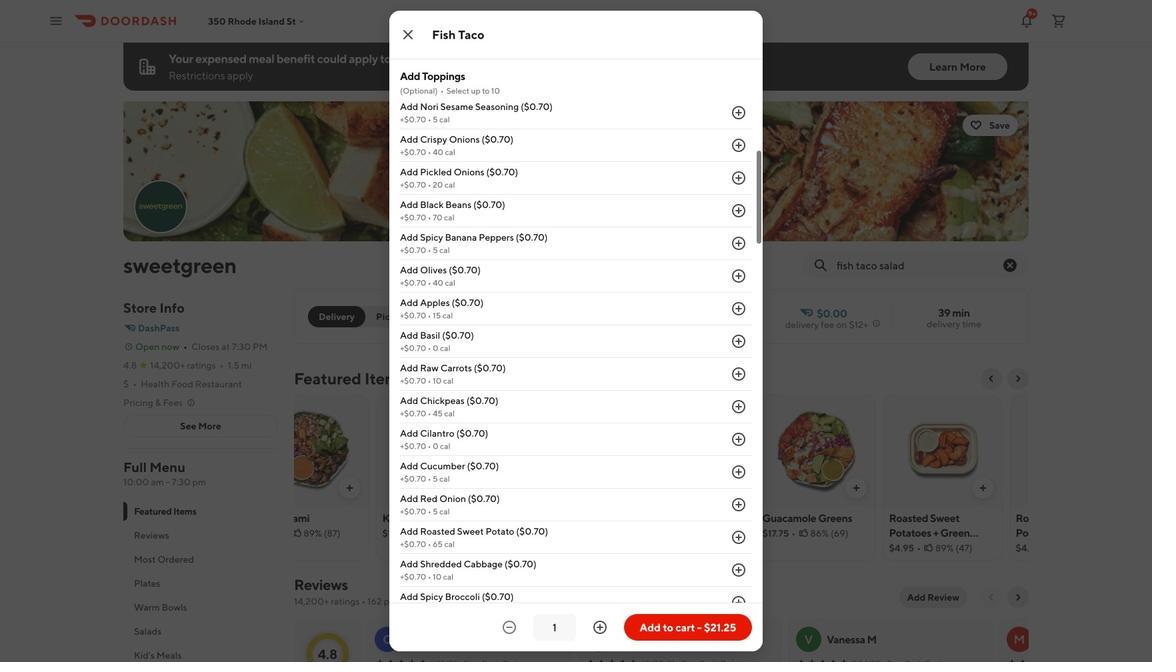 Task type: vqa. For each thing, say whether or not it's contained in the screenshot.
Holiday Deals
no



Task type: locate. For each thing, give the bounding box(es) containing it.
2 add item to cart image from the left
[[471, 483, 482, 494]]

sweetgreen image
[[123, 101, 1029, 241], [135, 181, 186, 232]]

1 increase quantity by 1 image from the top
[[731, 203, 747, 219]]

2 add item to cart image from the left
[[851, 483, 862, 494]]

heading
[[294, 368, 406, 390]]

1 add item to cart image from the left
[[344, 483, 355, 494]]

increase quantity by 1 image
[[731, 105, 747, 121], [731, 137, 747, 153], [731, 170, 747, 186], [731, 235, 747, 251], [731, 301, 747, 317], [731, 366, 747, 382], [731, 399, 747, 415], [731, 497, 747, 513], [731, 562, 747, 578], [731, 595, 747, 611], [592, 620, 608, 636]]

1 add item to cart image from the left
[[725, 483, 735, 494]]

super green goddess image
[[504, 395, 622, 507]]

add item to cart image
[[725, 483, 735, 494], [851, 483, 862, 494]]

add item to cart image
[[344, 483, 355, 494], [471, 483, 482, 494], [598, 483, 609, 494], [978, 483, 989, 494]]

3 add item to cart image from the left
[[598, 483, 609, 494]]

shroomami image
[[250, 395, 369, 507]]

add item to cart image for fish taco image at the bottom right of the page
[[725, 483, 735, 494]]

None radio
[[308, 306, 366, 327], [358, 306, 417, 327], [308, 306, 366, 327], [358, 306, 417, 327]]

add item to cart image for the kale caesar image
[[471, 483, 482, 494]]

dialog
[[390, 0, 763, 662]]

4 add item to cart image from the left
[[978, 483, 989, 494]]

0 items, open order cart image
[[1051, 13, 1067, 29]]

group
[[400, 69, 752, 662]]

1 horizontal spatial add item to cart image
[[851, 483, 862, 494]]

increase quantity by 1 image
[[731, 203, 747, 219], [731, 268, 747, 284], [731, 333, 747, 349], [731, 432, 747, 448], [731, 464, 747, 480], [731, 530, 747, 546]]

None checkbox
[[400, 25, 412, 37]]

next image
[[1013, 592, 1024, 603]]

0 horizontal spatial add item to cart image
[[725, 483, 735, 494]]

kale caesar image
[[377, 395, 495, 507]]

6 increase quantity by 1 image from the top
[[731, 530, 747, 546]]

add item to cart image for roasted sweet potatoes + green goddess ranch "image" in the bottom of the page
[[978, 483, 989, 494]]

3 increase quantity by 1 image from the top
[[731, 333, 747, 349]]



Task type: describe. For each thing, give the bounding box(es) containing it.
Current quantity is 1 number field
[[542, 620, 568, 635]]

add item to cart image for super green goddess image
[[598, 483, 609, 494]]

decrease quantity by 1 image
[[502, 620, 518, 636]]

add item to cart image for guacamole greens image
[[851, 483, 862, 494]]

order methods option group
[[308, 306, 417, 327]]

previous image
[[986, 592, 997, 603]]

fish taco image
[[631, 395, 749, 507]]

add item to cart image for shroomami image
[[344, 483, 355, 494]]

open menu image
[[48, 13, 64, 29]]

next button of carousel image
[[1013, 374, 1024, 384]]

previous button of carousel image
[[986, 374, 997, 384]]

roasted sweet potatoes + green goddess ranch image
[[884, 395, 1002, 507]]

Item Search search field
[[837, 258, 1002, 273]]

4 increase quantity by 1 image from the top
[[731, 432, 747, 448]]

guacamole greens image
[[757, 395, 875, 507]]

5 increase quantity by 1 image from the top
[[731, 464, 747, 480]]

roasted sweet potatoes + hot honey mustard image
[[1011, 395, 1129, 507]]

notification bell image
[[1019, 13, 1035, 29]]

2 increase quantity by 1 image from the top
[[731, 268, 747, 284]]

close fish taco image
[[400, 27, 416, 43]]



